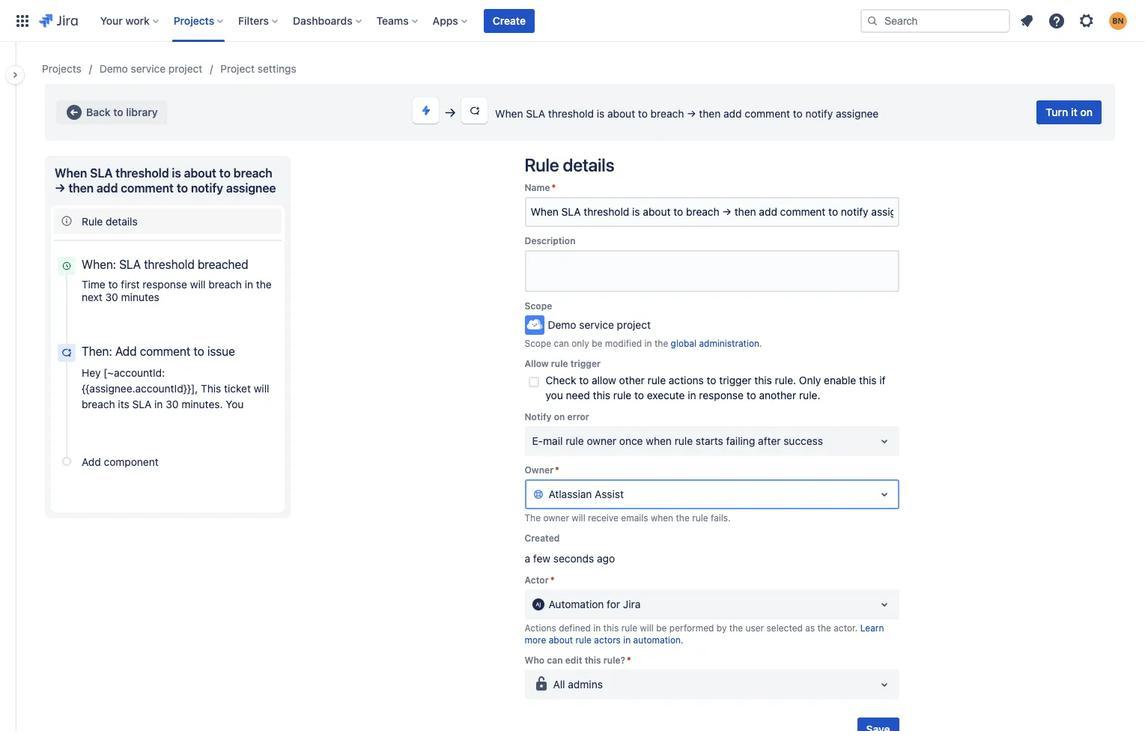 Task type: locate. For each thing, give the bounding box(es) containing it.
→ inside the when sla threshold is about to breach → then add comment to notify assignee
[[55, 181, 66, 195]]

* right 'actor'
[[550, 575, 555, 586]]

the inside alert
[[676, 512, 690, 524]]

1 vertical spatial on
[[554, 411, 565, 423]]

learn more about rule actors in automation.
[[525, 623, 884, 646]]

will left receive on the right
[[572, 512, 586, 524]]

0 horizontal spatial trigger
[[571, 358, 601, 369]]

as
[[215, 414, 226, 426], [255, 414, 266, 426], [806, 623, 815, 634]]

0 vertical spatial service
[[131, 62, 166, 75]]

open image
[[875, 432, 893, 450], [875, 596, 893, 614], [875, 676, 893, 694]]

e-mail rule owner once when rule starts failing after success
[[532, 435, 823, 447]]

project down projects dropdown button
[[169, 62, 203, 75]]

0 vertical spatial demo
[[99, 62, 128, 75]]

comment
[[745, 107, 790, 120], [121, 181, 174, 195], [140, 345, 191, 358]]

breach inside will breach in the next
[[209, 278, 242, 291]]

response down when: sla threshold breached
[[143, 278, 187, 291]]

0 horizontal spatial owner
[[543, 512, 569, 524]]

all
[[553, 678, 565, 691]]

execute
[[647, 389, 685, 402]]

0 vertical spatial on
[[1081, 106, 1093, 118]]

on right turn
[[1081, 106, 1093, 118]]

0 vertical spatial project
[[169, 62, 203, 75]]

be up the automation.
[[656, 623, 667, 634]]

you
[[546, 389, 563, 402]]

1 horizontal spatial notify
[[806, 107, 833, 120]]

1 horizontal spatial then
[[699, 107, 721, 120]]

1 horizontal spatial response
[[699, 389, 744, 402]]

0 vertical spatial when sla threshold is about to breach → then add comment to notify assignee
[[495, 107, 879, 120]]

when: sla threshold breached
[[82, 258, 248, 271]]

to inside button
[[113, 106, 123, 118]]

add down possible.
[[82, 455, 101, 468]]

this right edit
[[585, 655, 601, 666]]

open image up open icon
[[875, 432, 893, 450]]

rule. up the another
[[775, 374, 796, 387]]

settings image
[[1078, 12, 1096, 30]]

* for actor *
[[550, 575, 555, 586]]

it inside button
[[1071, 106, 1078, 118]]

response inside allow rule trigger check to allow other rule actions to trigger this rule.  only enable this if you need this rule to execute in response to another rule.
[[699, 389, 744, 402]]

the owner will receive emails when the rule fails.
[[525, 512, 731, 524]]

1 vertical spatial threshold
[[115, 166, 169, 180]]

0 vertical spatial details
[[563, 154, 615, 175]]

0 vertical spatial be
[[592, 338, 603, 349]]

1 horizontal spatial is
[[597, 107, 605, 120]]

1 vertical spatial when
[[651, 512, 674, 524]]

1 vertical spatial →
[[55, 181, 66, 195]]

open image up learn
[[875, 596, 893, 614]]

1 vertical spatial open image
[[875, 596, 893, 614]]

assist
[[595, 488, 624, 500]]

can left the 'only'
[[554, 338, 569, 349]]

add
[[115, 345, 137, 358], [82, 455, 101, 468]]

2 scope from the top
[[525, 338, 552, 349]]

if
[[880, 374, 886, 387]]

1 scope from the top
[[525, 300, 552, 312]]

owner inside alert
[[543, 512, 569, 524]]

when
[[646, 435, 672, 447], [651, 512, 674, 524]]

1 horizontal spatial details
[[563, 154, 615, 175]]

in inside will breach in the next
[[245, 278, 253, 291]]

1 horizontal spatial demo
[[548, 318, 577, 331]]

1 vertical spatial your
[[168, 429, 190, 442]]

global
[[671, 338, 697, 349]]

add up [~accountid:
[[115, 345, 137, 358]]

for
[[607, 598, 620, 611]]

will right ticket
[[254, 382, 269, 395]]

allow
[[592, 374, 616, 387]]

when sla threshold is about to breach → then add comment to notify assignee
[[495, 107, 879, 120], [55, 166, 276, 195]]

* right name
[[552, 182, 556, 193]]

0 horizontal spatial rule details
[[82, 215, 138, 227]]

trigger down administration
[[719, 374, 752, 387]]

projects right the sidebar navigation image
[[42, 62, 82, 75]]

demo service project up the 'only'
[[548, 318, 651, 331]]

in up 'or'
[[154, 398, 163, 411]]

performed
[[670, 623, 714, 634]]

breach
[[651, 107, 684, 120], [234, 166, 272, 180], [209, 278, 242, 291], [82, 398, 115, 411]]

1 vertical spatial rule details
[[82, 215, 138, 227]]

be right the 'only'
[[592, 338, 603, 349]]

0 horizontal spatial assignee
[[226, 181, 276, 195]]

when right once
[[646, 435, 672, 447]]

about inside the when sla threshold is about to breach → then add comment to notify assignee
[[184, 166, 216, 180]]

1 vertical spatial then
[[68, 181, 94, 195]]

1 horizontal spatial it
[[1071, 106, 1078, 118]]

{{assignee.accountid}}],
[[82, 382, 198, 395]]

this up 'actors'
[[604, 623, 619, 634]]

in right 'actors'
[[624, 635, 631, 646]]

when inside the when sla threshold is about to breach → then add comment to notify assignee
[[55, 166, 87, 180]]

rule. down only
[[799, 389, 821, 402]]

0 vertical spatial comment
[[745, 107, 790, 120]]

banner
[[0, 0, 1146, 42]]

rule up execute
[[648, 374, 666, 387]]

1 horizontal spatial demo service project
[[548, 318, 651, 331]]

0 vertical spatial owner
[[587, 435, 617, 447]]

2 vertical spatial open image
[[875, 676, 893, 694]]

0 vertical spatial when
[[495, 107, 523, 120]]

0 horizontal spatial demo
[[99, 62, 128, 75]]

owner
[[525, 464, 554, 476]]

in down breached
[[245, 278, 253, 291]]

1 vertical spatial trigger
[[719, 374, 752, 387]]

0 horizontal spatial 30
[[105, 291, 118, 303]]

rule details up name *
[[525, 154, 615, 175]]

rule up name *
[[525, 154, 559, 175]]

sla inside the when sla threshold is about to breach → then add comment to notify assignee
[[90, 166, 113, 180]]

filters
[[238, 14, 269, 27]]

0 vertical spatial about
[[608, 107, 635, 120]]

actions
[[669, 374, 704, 387]]

Search field
[[861, 9, 1011, 33]]

on
[[1081, 106, 1093, 118], [554, 411, 565, 423]]

dashboards button
[[288, 9, 368, 33]]

rule inside learn more about rule actors in automation.
[[576, 635, 592, 646]]

2 open image from the top
[[875, 596, 893, 614]]

demo up the 'only'
[[548, 318, 577, 331]]

1 vertical spatial be
[[656, 623, 667, 634]]

0 horizontal spatial details
[[106, 215, 138, 227]]

open image inside the notify on error element
[[875, 432, 893, 450]]

demo service project up library
[[99, 62, 203, 75]]

response down the actions
[[699, 389, 744, 402]]

this down allow
[[593, 389, 611, 402]]

your inside hey [~accountid: {{assignee.accountid}}],  this ticket will breach its sla in 30 minutes. you should action or reassign it as soon as possible.  cheers, your friendly automation bot
[[168, 429, 190, 442]]

1 horizontal spatial rule
[[525, 154, 559, 175]]

rule down jira
[[622, 623, 638, 634]]

0 horizontal spatial notify
[[191, 181, 223, 195]]

will breach in the next
[[82, 278, 272, 303]]

1 horizontal spatial on
[[1081, 106, 1093, 118]]

0 horizontal spatial →
[[55, 181, 66, 195]]

rule up when: at left top
[[82, 215, 103, 227]]

0 horizontal spatial demo service project
[[99, 62, 203, 75]]

add inside button
[[82, 455, 101, 468]]

1 vertical spatial project
[[617, 318, 651, 331]]

actor
[[525, 575, 549, 586]]

rule inside alert
[[692, 512, 708, 524]]

0 horizontal spatial rule.
[[775, 374, 796, 387]]

demo
[[99, 62, 128, 75], [548, 318, 577, 331]]

1 vertical spatial demo service project
[[548, 318, 651, 331]]

0 horizontal spatial then
[[68, 181, 94, 195]]

service
[[131, 62, 166, 75], [579, 318, 614, 331]]

trigger down the 'only'
[[571, 358, 601, 369]]

30 right next
[[105, 291, 118, 303]]

0 horizontal spatial add
[[97, 181, 118, 195]]

ago
[[597, 552, 615, 565]]

0 vertical spatial add
[[724, 107, 742, 120]]

rule left starts
[[675, 435, 693, 447]]

can for scope
[[554, 338, 569, 349]]

in right modified
[[645, 338, 652, 349]]

threshold inside the when sla threshold is about to breach → then add comment to notify assignee
[[115, 166, 169, 180]]

1 vertical spatial when sla threshold is about to breach → then add comment to notify assignee
[[55, 166, 276, 195]]

30 up reassign
[[166, 398, 179, 411]]

actor.
[[834, 623, 858, 634]]

rule left fails.
[[692, 512, 708, 524]]

it right turn
[[1071, 106, 1078, 118]]

1 horizontal spatial your
[[168, 429, 190, 442]]

help image
[[1048, 12, 1066, 30]]

in down the actions
[[688, 389, 696, 402]]

failing
[[726, 435, 755, 447]]

0 vertical spatial trigger
[[571, 358, 601, 369]]

0 vertical spatial threshold
[[548, 107, 594, 120]]

defined
[[559, 623, 591, 634]]

will inside hey [~accountid: {{assignee.accountid}}],  this ticket will breach its sla in 30 minutes. you should action or reassign it as soon as possible.  cheers, your friendly automation bot
[[254, 382, 269, 395]]

1 open image from the top
[[875, 432, 893, 450]]

will down breached
[[190, 278, 206, 291]]

about inside learn more about rule actors in automation.
[[549, 635, 573, 646]]

project inside demo service project link
[[169, 62, 203, 75]]

created
[[525, 533, 560, 544]]

when inside the notify on error element
[[646, 435, 672, 447]]

rule
[[525, 154, 559, 175], [82, 215, 103, 227]]

0 vertical spatial it
[[1071, 106, 1078, 118]]

1 vertical spatial assignee
[[226, 181, 276, 195]]

0 horizontal spatial service
[[131, 62, 166, 75]]

demo up back to library button
[[99, 62, 128, 75]]

1 vertical spatial service
[[579, 318, 614, 331]]

time
[[82, 278, 105, 291]]

turn
[[1046, 106, 1069, 118]]

your profile and settings image
[[1110, 12, 1128, 30]]

selected
[[767, 623, 803, 634]]

will up the automation.
[[640, 623, 654, 634]]

is inside the when sla threshold is about to breach → then add comment to notify assignee
[[172, 166, 181, 180]]

0 vertical spatial demo service project
[[99, 62, 203, 75]]

description
[[525, 235, 576, 246]]

0 vertical spatial your
[[100, 14, 123, 27]]

your
[[100, 14, 123, 27], [168, 429, 190, 442]]

when inside alert
[[651, 512, 674, 524]]

jira
[[623, 598, 641, 611]]

can left edit
[[547, 655, 563, 666]]

sla down {{assignee.accountid}}],
[[132, 398, 152, 411]]

your inside dropdown button
[[100, 14, 123, 27]]

0 vertical spatial rule.
[[775, 374, 796, 387]]

few
[[533, 552, 551, 565]]

None text field
[[532, 597, 535, 612]]

scope
[[525, 300, 552, 312], [525, 338, 552, 349]]

1 horizontal spatial assignee
[[836, 107, 879, 120]]

back
[[86, 106, 111, 118]]

0 horizontal spatial is
[[172, 166, 181, 180]]

once
[[619, 435, 643, 447]]

0 horizontal spatial add
[[82, 455, 101, 468]]

3 open image from the top
[[875, 676, 893, 694]]

sla down back
[[90, 166, 113, 180]]

library
[[126, 106, 158, 118]]

owner right the
[[543, 512, 569, 524]]

project up scope can only be modified in the global administration .
[[617, 318, 651, 331]]

rule right mail
[[566, 435, 584, 447]]

1 horizontal spatial rule.
[[799, 389, 821, 402]]

sidebar navigation image
[[0, 60, 33, 90]]

allow rule trigger check to allow other rule actions to trigger this rule.  only enable this if you need this rule to execute in response to another rule.
[[525, 358, 886, 402]]

its
[[118, 398, 129, 411]]

1 vertical spatial 30
[[166, 398, 179, 411]]

be
[[592, 338, 603, 349], [656, 623, 667, 634]]

1 horizontal spatial projects
[[174, 14, 214, 27]]

2 vertical spatial about
[[549, 635, 573, 646]]

about
[[608, 107, 635, 120], [184, 166, 216, 180], [549, 635, 573, 646]]

back to library button
[[56, 100, 167, 124]]

as right soon
[[255, 414, 266, 426]]

success
[[784, 435, 823, 447]]

sla
[[526, 107, 546, 120], [90, 166, 113, 180], [119, 258, 141, 271], [132, 398, 152, 411]]

automation
[[82, 445, 136, 458]]

when
[[495, 107, 523, 120], [55, 166, 87, 180]]

when right emails
[[651, 512, 674, 524]]

trigger
[[571, 358, 601, 369], [719, 374, 752, 387]]

notifications image
[[1018, 12, 1036, 30]]

or
[[150, 414, 160, 426]]

breach inside the when sla threshold is about to breach → then add comment to notify assignee
[[234, 166, 272, 180]]

assignee inside the when sla threshold is about to breach → then add comment to notify assignee
[[226, 181, 276, 195]]

1 vertical spatial can
[[547, 655, 563, 666]]

0 horizontal spatial on
[[554, 411, 565, 423]]

0 horizontal spatial as
[[215, 414, 226, 426]]

on left error
[[554, 411, 565, 423]]

1 vertical spatial details
[[106, 215, 138, 227]]

1 vertical spatial is
[[172, 166, 181, 180]]

it up friendly
[[206, 414, 212, 426]]

rule down defined
[[576, 635, 592, 646]]

1 vertical spatial add
[[82, 455, 101, 468]]

component
[[104, 455, 159, 468]]

projects inside dropdown button
[[174, 14, 214, 27]]

atlassian assist image
[[532, 488, 544, 500]]

this up the another
[[755, 374, 772, 387]]

0 vertical spatial projects
[[174, 14, 214, 27]]

1 vertical spatial response
[[699, 389, 744, 402]]

1 horizontal spatial when
[[495, 107, 523, 120]]

service up library
[[131, 62, 166, 75]]

Notify on error text field
[[532, 434, 535, 449]]

breach inside hey [~accountid: {{assignee.accountid}}],  this ticket will breach its sla in 30 minutes. you should action or reassign it as soon as possible.  cheers, your friendly automation bot
[[82, 398, 115, 411]]

0 horizontal spatial rule
[[82, 215, 103, 227]]

modified
[[605, 338, 642, 349]]

0 horizontal spatial it
[[206, 414, 212, 426]]

None field
[[526, 199, 898, 225]]

service up the 'only'
[[579, 318, 614, 331]]

rule details up when: at left top
[[82, 215, 138, 227]]

projects right work
[[174, 14, 214, 27]]

jira image
[[39, 12, 78, 30], [39, 12, 78, 30]]

open image for who can edit this rule? *
[[875, 676, 893, 694]]

appswitcher icon image
[[13, 12, 31, 30]]

* right owner
[[555, 464, 560, 476]]

your down reassign
[[168, 429, 190, 442]]

this
[[201, 382, 221, 395]]

your left work
[[100, 14, 123, 27]]

notify
[[806, 107, 833, 120], [191, 181, 223, 195]]

0 vertical spatial add
[[115, 345, 137, 358]]

2 vertical spatial comment
[[140, 345, 191, 358]]

1 horizontal spatial as
[[255, 414, 266, 426]]

project
[[169, 62, 203, 75], [617, 318, 651, 331]]

rule inside button
[[82, 215, 103, 227]]

as up friendly
[[215, 414, 226, 426]]

1 horizontal spatial be
[[656, 623, 667, 634]]

in up 'actors'
[[594, 623, 601, 634]]

rule down other
[[613, 389, 632, 402]]

rule?
[[604, 655, 626, 666]]

teams
[[377, 14, 409, 27]]

notify on error element
[[525, 426, 899, 456]]

automation
[[549, 598, 604, 611]]

ticket
[[224, 382, 251, 395]]

open image down learn
[[875, 676, 893, 694]]

this left if
[[859, 374, 877, 387]]

this
[[755, 374, 772, 387], [859, 374, 877, 387], [593, 389, 611, 402], [604, 623, 619, 634], [585, 655, 601, 666]]

add component
[[82, 455, 159, 468]]

1 vertical spatial projects
[[42, 62, 82, 75]]

1 horizontal spatial →
[[687, 107, 696, 120]]

breached
[[198, 258, 248, 271]]

1 vertical spatial rule
[[82, 215, 103, 227]]

as right selected
[[806, 623, 815, 634]]

when for once
[[646, 435, 672, 447]]

0 vertical spatial assignee
[[836, 107, 879, 120]]

0 vertical spatial notify
[[806, 107, 833, 120]]

owner left once
[[587, 435, 617, 447]]

0 horizontal spatial projects
[[42, 62, 82, 75]]

in inside hey [~accountid: {{assignee.accountid}}],  this ticket will breach its sla in 30 minutes. you should action or reassign it as soon as possible.  cheers, your friendly automation bot
[[154, 398, 163, 411]]



Task type: describe. For each thing, give the bounding box(es) containing it.
details inside button
[[106, 215, 138, 227]]

scope for scope
[[525, 300, 552, 312]]

30 inside hey [~accountid: {{assignee.accountid}}],  this ticket will breach its sla in 30 minutes. you should action or reassign it as soon as possible.  cheers, your friendly automation bot
[[166, 398, 179, 411]]

apps
[[433, 14, 458, 27]]

actions
[[525, 623, 556, 634]]

0 vertical spatial is
[[597, 107, 605, 120]]

0 vertical spatial →
[[687, 107, 696, 120]]

1 vertical spatial rule.
[[799, 389, 821, 402]]

owner *
[[525, 464, 560, 476]]

2 horizontal spatial as
[[806, 623, 815, 634]]

the
[[525, 512, 541, 524]]

you
[[226, 398, 244, 411]]

should
[[82, 414, 114, 426]]

mail
[[543, 435, 563, 447]]

rule details button
[[54, 208, 282, 234]]

actors
[[594, 635, 621, 646]]

then inside the when sla threshold is about to breach → then add comment to notify assignee
[[68, 181, 94, 195]]

user
[[746, 623, 764, 634]]

name
[[525, 182, 550, 193]]

another
[[759, 389, 797, 402]]

notify inside the when sla threshold is about to breach → then add comment to notify assignee
[[191, 181, 223, 195]]

add inside the when sla threshold is about to breach → then add comment to notify assignee
[[97, 181, 118, 195]]

learn
[[861, 623, 884, 634]]

projects button
[[169, 9, 229, 33]]

0 vertical spatial rule details
[[525, 154, 615, 175]]

banner containing your work
[[0, 0, 1146, 42]]

minutes.
[[182, 398, 223, 411]]

Description text field
[[525, 250, 899, 292]]

sla inside hey [~accountid: {{assignee.accountid}}],  this ticket will breach its sla in 30 minutes. you should action or reassign it as soon as possible.  cheers, your friendly automation bot
[[132, 398, 152, 411]]

in inside allow rule trigger check to allow other rule actions to trigger this rule.  only enable this if you need this rule to execute in response to another rule.
[[688, 389, 696, 402]]

minutes
[[121, 291, 159, 303]]

scope for scope can only be modified in the global administration .
[[525, 338, 552, 349]]

on inside button
[[1081, 106, 1093, 118]]

rule details inside rule details button
[[82, 215, 138, 227]]

* for name *
[[552, 182, 556, 193]]

name *
[[525, 182, 556, 193]]

will inside alert
[[572, 512, 586, 524]]

global administration link
[[671, 338, 760, 349]]

automation for jira
[[549, 598, 641, 611]]

1 horizontal spatial add
[[115, 345, 137, 358]]

can for who
[[547, 655, 563, 666]]

administration
[[699, 338, 760, 349]]

turn it on
[[1046, 106, 1093, 118]]

time to first response
[[82, 278, 187, 291]]

* for owner *
[[555, 464, 560, 476]]

then:
[[82, 345, 112, 358]]

friendly
[[193, 429, 229, 442]]

0 vertical spatial 30
[[105, 291, 118, 303]]

automation.
[[634, 635, 684, 646]]

after
[[758, 435, 781, 447]]

hey [~accountid: {{assignee.accountid}}],  this ticket will breach its sla in 30 minutes. you should action or reassign it as soon as possible.  cheers, your friendly automation bot
[[82, 366, 269, 458]]

projects for projects link at the top of the page
[[42, 62, 82, 75]]

emails
[[621, 512, 648, 524]]

1 horizontal spatial trigger
[[719, 374, 752, 387]]

edit
[[565, 655, 582, 666]]

sla up first
[[119, 258, 141, 271]]

only
[[799, 374, 821, 387]]

atlassian
[[549, 488, 592, 500]]

all admins image
[[532, 675, 550, 693]]

1 horizontal spatial project
[[617, 318, 651, 331]]

apps button
[[428, 9, 473, 33]]

soon
[[229, 414, 252, 426]]

e-
[[532, 435, 543, 447]]

all admins
[[553, 678, 603, 691]]

by
[[717, 623, 727, 634]]

when for emails
[[651, 512, 674, 524]]

the owner will receive emails when the rule fails. alert
[[525, 512, 899, 524]]

first
[[121, 278, 140, 291]]

project settings link
[[221, 60, 296, 78]]

will inside will breach in the next
[[190, 278, 206, 291]]

check
[[546, 374, 576, 387]]

owner inside the notify on error element
[[587, 435, 617, 447]]

error
[[568, 411, 589, 423]]

primary element
[[9, 0, 861, 42]]

seconds
[[553, 552, 594, 565]]

actions defined in this rule will be performed by the user selected as the actor.
[[525, 623, 861, 634]]

projects for projects dropdown button
[[174, 14, 214, 27]]

action
[[117, 414, 147, 426]]

a few seconds ago
[[525, 552, 615, 565]]

in inside learn more about rule actors in automation.
[[624, 635, 631, 646]]

* right rule?
[[627, 655, 631, 666]]

sla up name
[[526, 107, 546, 120]]

it inside hey [~accountid: {{assignee.accountid}}],  this ticket will breach its sla in 30 minutes. you should action or reassign it as soon as possible.  cheers, your friendly automation bot
[[206, 414, 212, 426]]

1 vertical spatial demo
[[548, 318, 577, 331]]

your work button
[[96, 9, 165, 33]]

who
[[525, 655, 545, 666]]

issue
[[207, 345, 235, 358]]

when:
[[82, 258, 116, 271]]

who can edit this rule? *
[[525, 655, 631, 666]]

.
[[760, 338, 762, 349]]

1 horizontal spatial when sla threshold is about to breach → then add comment to notify assignee
[[495, 107, 879, 120]]

project settings
[[221, 62, 296, 75]]

comment inside the when sla threshold is about to breach → then add comment to notify assignee
[[121, 181, 174, 195]]

demo service project link
[[99, 60, 203, 78]]

teams button
[[372, 9, 424, 33]]

automation for jira image
[[532, 599, 544, 611]]

add component button
[[54, 449, 282, 474]]

need
[[566, 389, 590, 402]]

the inside will breach in the next
[[256, 278, 272, 291]]

rule up check
[[551, 358, 568, 369]]

1 horizontal spatial service
[[579, 318, 614, 331]]

learn more about rule actors in automation. link
[[525, 623, 884, 646]]

2 horizontal spatial about
[[608, 107, 635, 120]]

0 horizontal spatial be
[[592, 338, 603, 349]]

0 horizontal spatial response
[[143, 278, 187, 291]]

bot
[[139, 445, 155, 458]]

create button
[[484, 9, 535, 33]]

turn it on button
[[1037, 100, 1102, 124]]

open image
[[875, 485, 893, 503]]

projects link
[[42, 60, 82, 78]]

allow
[[525, 358, 549, 369]]

open image for actor *
[[875, 596, 893, 614]]

project
[[221, 62, 255, 75]]

2 vertical spatial threshold
[[144, 258, 195, 271]]

admins
[[568, 678, 603, 691]]

cheers,
[[128, 429, 165, 442]]

create
[[493, 14, 526, 27]]

fails.
[[711, 512, 731, 524]]

next
[[82, 291, 102, 303]]

actor *
[[525, 575, 555, 586]]

then: add comment to issue
[[82, 345, 235, 358]]

search image
[[867, 15, 879, 27]]



Task type: vqa. For each thing, say whether or not it's contained in the screenshot.
the 'If you're having technical issues or have found a bug in the new issue view, contact our support team .'
no



